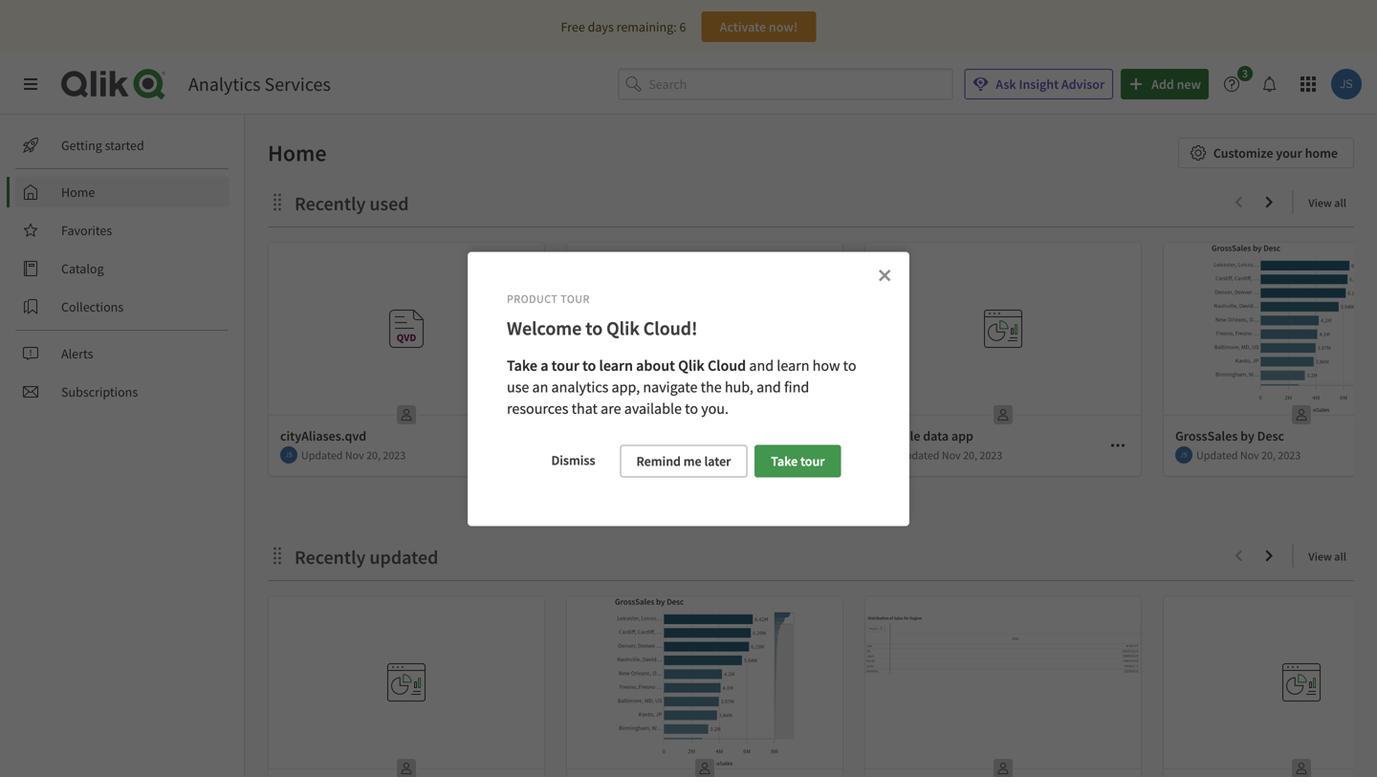 Task type: describe. For each thing, give the bounding box(es) containing it.
find
[[784, 378, 809, 397]]

me
[[684, 453, 702, 470]]

sample data app updated nov 20, 2023
[[877, 427, 1002, 463]]

home
[[1305, 144, 1338, 162]]

sample for sample data app
[[579, 427, 622, 445]]

insight
[[1019, 76, 1059, 93]]

customize your home button
[[1178, 138, 1354, 168]]

favorites
[[61, 222, 112, 239]]

getting started link
[[15, 130, 230, 161]]

the
[[701, 378, 722, 397]]

1 learn from the left
[[599, 356, 633, 375]]

home inside main content
[[268, 139, 327, 167]]

favorites link
[[15, 215, 230, 246]]

product tour
[[507, 292, 590, 307]]

by
[[1241, 427, 1255, 445]]

tour
[[561, 292, 590, 307]]

home inside 'navigation pane' element
[[61, 184, 95, 201]]

ask insight advisor
[[996, 76, 1105, 93]]

data for sample data app updated nov 20, 2023
[[923, 427, 949, 445]]

view all link for recently updated
[[1309, 544, 1354, 568]]

analytics
[[188, 72, 261, 96]]

john smith element for cityaliases.qvd
[[280, 447, 297, 464]]

catalog
[[61, 260, 104, 277]]

remind me later button
[[620, 445, 747, 478]]

now!
[[769, 18, 798, 35]]

all for recently updated
[[1334, 549, 1347, 564]]

view all for recently used
[[1309, 196, 1347, 210]]

take for take tour
[[771, 453, 798, 470]]

how
[[813, 356, 840, 375]]

to up analytics at left
[[582, 356, 596, 375]]

john smith image for cityaliases.qvd
[[280, 447, 297, 464]]

recently used
[[295, 192, 409, 216]]

to right how
[[843, 356, 856, 375]]

used
[[370, 192, 409, 216]]

that
[[571, 399, 598, 419]]

available
[[624, 399, 682, 419]]

alerts link
[[15, 339, 230, 369]]

searchbar element
[[618, 69, 953, 100]]

activate now! link
[[701, 11, 816, 42]]

analytics services
[[188, 72, 331, 96]]

grosssales
[[1175, 427, 1238, 445]]

×
[[878, 261, 891, 287]]

home main content
[[237, 115, 1377, 777]]

0 vertical spatial and
[[749, 356, 774, 375]]

ask insight advisor button
[[964, 69, 1113, 99]]

recently updated
[[295, 546, 438, 569]]

activate
[[720, 18, 766, 35]]

getting started
[[61, 137, 144, 154]]

collections
[[61, 298, 124, 316]]

tour inside button
[[800, 453, 825, 470]]

1 vertical spatial and
[[757, 378, 781, 397]]

recently used link
[[295, 192, 417, 216]]

nov for grosssales by desc
[[1240, 448, 1259, 463]]

2023 inside sample data app updated nov 20, 2023
[[980, 448, 1002, 463]]

20, inside sample data app updated nov 20, 2023
[[963, 448, 977, 463]]

updated 7 days ago
[[600, 448, 694, 463]]

remind me later
[[636, 453, 731, 470]]

services
[[264, 72, 331, 96]]

nov inside sample data app updated nov 20, 2023
[[942, 448, 961, 463]]

about
[[636, 356, 675, 375]]

data for sample data app
[[625, 427, 650, 445]]

recently for recently used
[[295, 192, 366, 216]]

customize
[[1213, 144, 1273, 162]]

view for recently updated
[[1309, 549, 1332, 564]]

free days remaining: 6
[[561, 18, 686, 35]]

later
[[704, 453, 731, 470]]

× dialog
[[468, 252, 909, 526]]

× button
[[869, 259, 900, 289]]

take tour button
[[755, 445, 841, 478]]

close sidebar menu image
[[23, 77, 38, 92]]

you.
[[701, 399, 729, 419]]

analytics
[[551, 378, 609, 397]]

welcome
[[507, 316, 582, 340]]

learn inside and learn how to use an analytics app, navigate the hub, and find resources that are available to you.
[[777, 356, 810, 375]]

product
[[507, 292, 558, 307]]

home link
[[15, 177, 230, 208]]

updated for grosssales by desc
[[1196, 448, 1238, 463]]

getting
[[61, 137, 102, 154]]

recently for recently updated
[[295, 546, 366, 569]]

move collection image for recently updated
[[268, 547, 287, 566]]

remaining:
[[616, 18, 677, 35]]

to left you.
[[685, 399, 698, 419]]

desc
[[1257, 427, 1284, 445]]

navigation pane element
[[0, 122, 244, 415]]

subscriptions link
[[15, 377, 230, 407]]

take a tour to learn about qlik cloud
[[507, 356, 746, 375]]

app,
[[612, 378, 640, 397]]

sample for sample data app updated nov 20, 2023
[[877, 427, 920, 445]]

take for take a tour to learn about qlik cloud
[[507, 356, 537, 375]]

welcome to qlik cloud!
[[507, 316, 698, 340]]

dismiss button
[[536, 445, 611, 476]]

remind
[[636, 453, 681, 470]]

2023 for grosssales by desc
[[1278, 448, 1301, 463]]



Task type: locate. For each thing, give the bounding box(es) containing it.
updated nov 20, 2023 for grosssales by desc
[[1196, 448, 1301, 463]]

2023
[[383, 448, 406, 463], [980, 448, 1002, 463], [1278, 448, 1301, 463]]

2 2023 from the left
[[980, 448, 1002, 463]]

to
[[586, 316, 603, 340], [582, 356, 596, 375], [843, 356, 856, 375], [685, 399, 698, 419]]

1 2023 from the left
[[383, 448, 406, 463]]

1 horizontal spatial chart image
[[865, 597, 1141, 769]]

tour
[[551, 356, 579, 375], [800, 453, 825, 470]]

john smith element down sample data app
[[579, 447, 596, 464]]

grosssales by desc
[[1175, 427, 1284, 445]]

0 horizontal spatial john smith image
[[280, 447, 297, 464]]

your
[[1276, 144, 1302, 162]]

0 horizontal spatial learn
[[599, 356, 633, 375]]

view for recently used
[[1309, 196, 1332, 210]]

app
[[653, 427, 675, 445], [951, 427, 973, 445]]

qlik up the the
[[678, 356, 705, 375]]

1 horizontal spatial learn
[[777, 356, 810, 375]]

john smith element down grosssales
[[1175, 447, 1193, 464]]

2 updated from the left
[[600, 448, 641, 463]]

1 view all from the top
[[1309, 196, 1347, 210]]

catalog link
[[15, 253, 230, 284]]

updated for cityaliases.qvd
[[301, 448, 343, 463]]

move collection image left recently updated
[[268, 547, 287, 566]]

0 vertical spatial recently
[[295, 192, 366, 216]]

john smith image
[[280, 447, 297, 464], [579, 447, 596, 464], [1175, 447, 1193, 464]]

2 data from the left
[[923, 427, 949, 445]]

1 horizontal spatial 2023
[[980, 448, 1002, 463]]

1 horizontal spatial home
[[268, 139, 327, 167]]

app inside sample data app updated nov 20, 2023
[[951, 427, 973, 445]]

home
[[268, 139, 327, 167], [61, 184, 95, 201]]

take inside button
[[771, 453, 798, 470]]

resources
[[507, 399, 568, 419]]

updated
[[301, 448, 343, 463], [600, 448, 641, 463], [898, 448, 940, 463], [1196, 448, 1238, 463]]

sample
[[579, 427, 622, 445], [877, 427, 920, 445]]

collections link
[[15, 292, 230, 322]]

1 20, from the left
[[366, 448, 381, 463]]

home up favorites at the left top
[[61, 184, 95, 201]]

0 horizontal spatial data
[[625, 427, 650, 445]]

0 vertical spatial qlik
[[606, 316, 640, 340]]

1 data from the left
[[625, 427, 650, 445]]

2 horizontal spatial 20,
[[1261, 448, 1276, 463]]

sample data app
[[579, 427, 675, 445]]

1 vertical spatial recently
[[295, 546, 366, 569]]

0 vertical spatial days
[[588, 18, 614, 35]]

qlik up take a tour to learn about qlik cloud
[[606, 316, 640, 340]]

view all
[[1309, 196, 1347, 210], [1309, 549, 1347, 564]]

ago
[[676, 448, 694, 463]]

started
[[105, 137, 144, 154]]

recently left updated
[[295, 546, 366, 569]]

days right 7
[[651, 448, 674, 463]]

an
[[532, 378, 548, 397]]

0 horizontal spatial updated nov 20, 2023
[[301, 448, 406, 463]]

ask
[[996, 76, 1016, 93]]

1 horizontal spatial qlik
[[678, 356, 705, 375]]

recently left used at the top left
[[295, 192, 366, 216]]

2 app from the left
[[951, 427, 973, 445]]

app for sample data app updated nov 20, 2023
[[951, 427, 973, 445]]

2 view from the top
[[1309, 549, 1332, 564]]

cityaliases.qvd
[[280, 427, 366, 445]]

2 john smith element from the left
[[579, 447, 596, 464]]

0 horizontal spatial app
[[653, 427, 675, 445]]

1 all from the top
[[1334, 196, 1347, 210]]

20, for grosssales by desc
[[1261, 448, 1276, 463]]

6
[[679, 18, 686, 35]]

2 nov from the left
[[942, 448, 961, 463]]

3 2023 from the left
[[1278, 448, 1301, 463]]

john smith element down cityaliases.qvd
[[280, 447, 297, 464]]

2 horizontal spatial john smith element
[[1175, 447, 1193, 464]]

1 john smith element from the left
[[280, 447, 297, 464]]

1 horizontal spatial updated nov 20, 2023
[[1196, 448, 1301, 463]]

3 john smith image from the left
[[1175, 447, 1193, 464]]

take right later
[[771, 453, 798, 470]]

analytics services element
[[188, 72, 331, 96]]

1 horizontal spatial app
[[951, 427, 973, 445]]

2 horizontal spatial john smith image
[[1175, 447, 1193, 464]]

updated
[[370, 546, 438, 569]]

john smith image down sample data app
[[579, 447, 596, 464]]

1 updated nov 20, 2023 from the left
[[301, 448, 406, 463]]

1 vertical spatial view all link
[[1309, 544, 1354, 568]]

updated nov 20, 2023 down the by
[[1196, 448, 1301, 463]]

1 horizontal spatial days
[[651, 448, 674, 463]]

2 sample from the left
[[877, 427, 920, 445]]

1 horizontal spatial take
[[771, 453, 798, 470]]

1 horizontal spatial 20,
[[963, 448, 977, 463]]

take tour
[[771, 453, 825, 470]]

1 vertical spatial home
[[61, 184, 95, 201]]

1 vertical spatial all
[[1334, 549, 1347, 564]]

hub,
[[725, 378, 753, 397]]

0 horizontal spatial days
[[588, 18, 614, 35]]

john smith element
[[280, 447, 297, 464], [579, 447, 596, 464], [1175, 447, 1193, 464]]

1 horizontal spatial data
[[923, 427, 949, 445]]

and left find
[[757, 378, 781, 397]]

1 horizontal spatial sample
[[877, 427, 920, 445]]

qlik
[[606, 316, 640, 340], [678, 356, 705, 375]]

john smith image down grosssales
[[1175, 447, 1193, 464]]

updated for sample data app
[[600, 448, 641, 463]]

2 horizontal spatial nov
[[1240, 448, 1259, 463]]

1 sample from the left
[[579, 427, 622, 445]]

all for recently used
[[1334, 196, 1347, 210]]

1 vertical spatial view all
[[1309, 549, 1347, 564]]

and up hub,
[[749, 356, 774, 375]]

take
[[507, 356, 537, 375], [771, 453, 798, 470]]

0 horizontal spatial tour
[[551, 356, 579, 375]]

2 updated nov 20, 2023 from the left
[[1196, 448, 1301, 463]]

Search text field
[[649, 69, 953, 100]]

1 updated from the left
[[301, 448, 343, 463]]

updated nov 20, 2023 down cityaliases.qvd
[[301, 448, 406, 463]]

and
[[749, 356, 774, 375], [757, 378, 781, 397]]

2 horizontal spatial 2023
[[1278, 448, 1301, 463]]

0 vertical spatial take
[[507, 356, 537, 375]]

0 vertical spatial view
[[1309, 196, 1332, 210]]

0 vertical spatial view all link
[[1309, 190, 1354, 214]]

tour down find
[[800, 453, 825, 470]]

1 view from the top
[[1309, 196, 1332, 210]]

a
[[541, 356, 548, 375]]

1 horizontal spatial john smith image
[[579, 447, 596, 464]]

move collection image left recently used
[[268, 193, 287, 212]]

john smith image for sample data app
[[579, 447, 596, 464]]

0 vertical spatial home
[[268, 139, 327, 167]]

nov
[[345, 448, 364, 463], [942, 448, 961, 463], [1240, 448, 1259, 463]]

app for sample data app
[[653, 427, 675, 445]]

0 horizontal spatial nov
[[345, 448, 364, 463]]

2 20, from the left
[[963, 448, 977, 463]]

2 horizontal spatial chart image
[[1164, 243, 1377, 415]]

0 horizontal spatial sample
[[579, 427, 622, 445]]

2 all from the top
[[1334, 549, 1347, 564]]

move collection image
[[268, 193, 287, 212], [268, 547, 287, 566]]

days inside home main content
[[651, 448, 674, 463]]

0 horizontal spatial take
[[507, 356, 537, 375]]

view
[[1309, 196, 1332, 210], [1309, 549, 1332, 564]]

advisor
[[1061, 76, 1105, 93]]

all
[[1334, 196, 1347, 210], [1334, 549, 1347, 564]]

1 horizontal spatial john smith element
[[579, 447, 596, 464]]

7
[[643, 448, 649, 463]]

days
[[588, 18, 614, 35], [651, 448, 674, 463]]

view all link for recently used
[[1309, 190, 1354, 214]]

use
[[507, 378, 529, 397]]

to down the tour at the left top of the page
[[586, 316, 603, 340]]

1 vertical spatial view
[[1309, 549, 1332, 564]]

3 20, from the left
[[1261, 448, 1276, 463]]

20, for cityaliases.qvd
[[366, 448, 381, 463]]

days right the free
[[588, 18, 614, 35]]

sample inside sample data app updated nov 20, 2023
[[877, 427, 920, 445]]

data inside sample data app updated nov 20, 2023
[[923, 427, 949, 445]]

customize your home
[[1213, 144, 1338, 162]]

0 horizontal spatial 20,
[[366, 448, 381, 463]]

0 horizontal spatial home
[[61, 184, 95, 201]]

0 vertical spatial view all
[[1309, 196, 1347, 210]]

1 john smith image from the left
[[280, 447, 297, 464]]

view all link
[[1309, 190, 1354, 214], [1309, 544, 1354, 568]]

0 horizontal spatial 2023
[[383, 448, 406, 463]]

learn up app,
[[599, 356, 633, 375]]

2 learn from the left
[[777, 356, 810, 375]]

alerts
[[61, 345, 93, 362]]

updated inside sample data app updated nov 20, 2023
[[898, 448, 940, 463]]

subscriptions
[[61, 383, 138, 401]]

1 horizontal spatial tour
[[800, 453, 825, 470]]

1 horizontal spatial nov
[[942, 448, 961, 463]]

2 view all link from the top
[[1309, 544, 1354, 568]]

personal element
[[391, 400, 422, 430], [690, 400, 720, 430], [988, 400, 1018, 430], [1286, 400, 1317, 430], [391, 754, 422, 777], [690, 754, 720, 777], [988, 754, 1018, 777], [1286, 754, 1317, 777]]

take up use
[[507, 356, 537, 375]]

and learn how to use an analytics app, navigate the hub, and find resources that are available to you.
[[507, 356, 859, 419]]

1 app from the left
[[653, 427, 675, 445]]

1 vertical spatial qlik
[[678, 356, 705, 375]]

0 horizontal spatial chart image
[[567, 597, 843, 769]]

3 updated from the left
[[898, 448, 940, 463]]

0 vertical spatial move collection image
[[268, 193, 287, 212]]

are
[[601, 399, 621, 419]]

0 vertical spatial all
[[1334, 196, 1347, 210]]

data
[[625, 427, 650, 445], [923, 427, 949, 445]]

john smith image for grosssales by desc
[[1175, 447, 1193, 464]]

2 john smith image from the left
[[579, 447, 596, 464]]

2 view all from the top
[[1309, 549, 1347, 564]]

2023 for cityaliases.qvd
[[383, 448, 406, 463]]

activate now!
[[720, 18, 798, 35]]

20,
[[366, 448, 381, 463], [963, 448, 977, 463], [1261, 448, 1276, 463]]

0 horizontal spatial john smith element
[[280, 447, 297, 464]]

3 john smith element from the left
[[1175, 447, 1193, 464]]

1 vertical spatial days
[[651, 448, 674, 463]]

cloud!
[[643, 316, 698, 340]]

nov for cityaliases.qvd
[[345, 448, 364, 463]]

1 vertical spatial move collection image
[[268, 547, 287, 566]]

0 horizontal spatial qlik
[[606, 316, 640, 340]]

dismiss
[[551, 452, 595, 469]]

1 view all link from the top
[[1309, 190, 1354, 214]]

free
[[561, 18, 585, 35]]

1 nov from the left
[[345, 448, 364, 463]]

view all for recently updated
[[1309, 549, 1347, 564]]

learn up find
[[777, 356, 810, 375]]

3 nov from the left
[[1240, 448, 1259, 463]]

john smith image down cityaliases.qvd
[[280, 447, 297, 464]]

cloud
[[708, 356, 746, 375]]

navigate
[[643, 378, 698, 397]]

chart image
[[1164, 243, 1377, 415], [567, 597, 843, 769], [865, 597, 1141, 769]]

recently updated link
[[295, 546, 446, 569]]

john smith element for grosssales by desc
[[1175, 447, 1193, 464]]

move collection image for recently used
[[268, 193, 287, 212]]

4 updated from the left
[[1196, 448, 1238, 463]]

1 vertical spatial take
[[771, 453, 798, 470]]

updated nov 20, 2023 for cityaliases.qvd
[[301, 448, 406, 463]]

john smith element for sample data app
[[579, 447, 596, 464]]

0 vertical spatial tour
[[551, 356, 579, 375]]

updated nov 20, 2023
[[301, 448, 406, 463], [1196, 448, 1301, 463]]

tour right a
[[551, 356, 579, 375]]

1 vertical spatial tour
[[800, 453, 825, 470]]

home down services
[[268, 139, 327, 167]]



Task type: vqa. For each thing, say whether or not it's contained in the screenshot.
for
no



